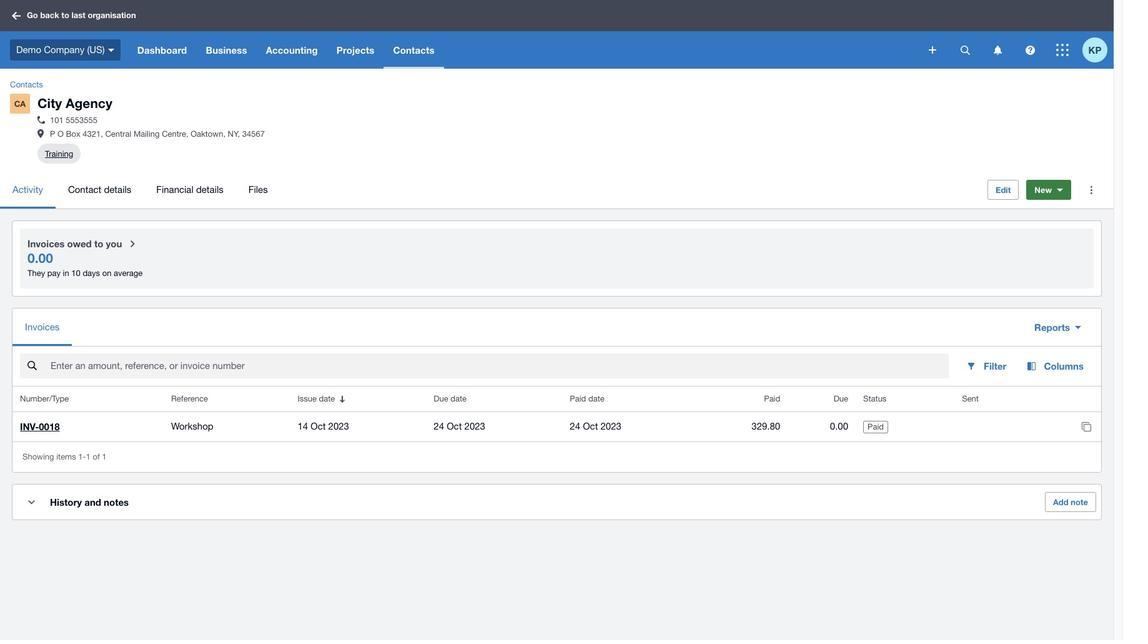 Task type: locate. For each thing, give the bounding box(es) containing it.
1 vertical spatial invoices
[[25, 322, 60, 333]]

2 24 from the left
[[570, 421, 581, 432]]

city
[[38, 96, 62, 111]]

svg image inside demo company (us) popup button
[[108, 49, 114, 52]]

reports
[[1035, 322, 1071, 333]]

items
[[56, 453, 76, 462]]

contacts inside popup button
[[393, 44, 435, 56]]

1 horizontal spatial date
[[451, 395, 467, 404]]

financial details button
[[144, 171, 236, 209]]

details right financial
[[196, 184, 224, 195]]

issue
[[298, 395, 317, 404]]

2 1 from the left
[[102, 453, 107, 462]]

0 horizontal spatial svg image
[[12, 12, 21, 20]]

24 oct 2023
[[434, 421, 486, 432], [570, 421, 622, 432]]

0 horizontal spatial 0.00
[[28, 251, 53, 266]]

ny,
[[228, 129, 240, 139]]

kp
[[1089, 44, 1102, 55]]

3 oct from the left
[[583, 421, 598, 432]]

24 oct 2023 down paid date
[[570, 421, 622, 432]]

svg image inside go back to last organisation link
[[12, 12, 21, 20]]

date for due date
[[451, 395, 467, 404]]

financial
[[156, 184, 194, 195]]

date
[[319, 395, 335, 404], [451, 395, 467, 404], [589, 395, 605, 404]]

files button
[[236, 171, 280, 209]]

oct
[[311, 421, 326, 432], [447, 421, 462, 432], [583, 421, 598, 432]]

2 date from the left
[[451, 395, 467, 404]]

0.00 down due button
[[831, 421, 849, 432]]

new button
[[1027, 180, 1072, 200]]

add
[[1054, 498, 1069, 508]]

contacts up ca
[[10, 80, 43, 89]]

due for due date
[[434, 395, 449, 404]]

columns button
[[1017, 354, 1095, 379]]

0.00 inside "invoices owed to you 0.00 they pay in 10 days on average"
[[28, 251, 53, 266]]

to inside "invoices owed to you 0.00 they pay in 10 days on average"
[[94, 238, 103, 250]]

filter
[[985, 361, 1007, 372]]

kp button
[[1083, 31, 1115, 69]]

training button
[[45, 144, 73, 164]]

average
[[114, 269, 143, 278]]

3 2023 from the left
[[601, 421, 622, 432]]

1 24 from the left
[[434, 421, 444, 432]]

business button
[[197, 31, 257, 69]]

3 date from the left
[[589, 395, 605, 404]]

4321,
[[83, 129, 103, 139]]

issue date
[[298, 395, 335, 404]]

oct down paid date
[[583, 421, 598, 432]]

0 horizontal spatial due
[[434, 395, 449, 404]]

1 right of at the bottom left
[[102, 453, 107, 462]]

1 left of at the bottom left
[[86, 453, 91, 462]]

toggle image
[[28, 500, 35, 505]]

1 due from the left
[[434, 395, 449, 404]]

24 down paid date
[[570, 421, 581, 432]]

none radio containing 0.00
[[20, 229, 1095, 289]]

centre,
[[162, 129, 188, 139]]

demo company (us)
[[16, 44, 105, 55]]

24 down the "due date"
[[434, 421, 444, 432]]

menu
[[0, 171, 978, 209]]

date for issue date
[[319, 395, 335, 404]]

1 oct from the left
[[311, 421, 326, 432]]

0 vertical spatial to
[[61, 10, 69, 20]]

2 horizontal spatial oct
[[583, 421, 598, 432]]

number/type button
[[13, 387, 164, 412]]

0 vertical spatial 0.00
[[28, 251, 53, 266]]

1 details from the left
[[104, 184, 131, 195]]

1 horizontal spatial 2023
[[465, 421, 486, 432]]

activity summary filters option group
[[13, 221, 1102, 296]]

of
[[93, 453, 100, 462]]

reference button
[[164, 387, 290, 412]]

2 horizontal spatial date
[[589, 395, 605, 404]]

invoices up pay
[[28, 238, 65, 250]]

invoices for invoices owed to you 0.00 they pay in 10 days on average
[[28, 238, 65, 250]]

go back to last organisation
[[27, 10, 136, 20]]

banner
[[0, 0, 1115, 69]]

you
[[106, 238, 122, 250]]

Enter an amount, reference, or invoice number field
[[49, 355, 950, 378]]

date for paid date
[[589, 395, 605, 404]]

101 5553555
[[50, 116, 97, 125]]

oct down the "due date"
[[447, 421, 462, 432]]

date inside button
[[319, 395, 335, 404]]

1
[[86, 453, 91, 462], [102, 453, 107, 462]]

1 horizontal spatial 1
[[102, 453, 107, 462]]

contacts
[[393, 44, 435, 56], [10, 80, 43, 89]]

1 horizontal spatial 24 oct 2023
[[570, 421, 622, 432]]

0.00 up they
[[28, 251, 53, 266]]

1 vertical spatial 0.00
[[831, 421, 849, 432]]

workshop
[[171, 421, 214, 432]]

0 horizontal spatial oct
[[311, 421, 326, 432]]

1 horizontal spatial due
[[834, 395, 849, 404]]

last
[[72, 10, 86, 20]]

svg image
[[961, 45, 970, 55], [994, 45, 1002, 55], [1026, 45, 1035, 55], [108, 49, 114, 52]]

invoices inside 'button'
[[25, 322, 60, 333]]

invoices down they
[[25, 322, 60, 333]]

0 horizontal spatial 24 oct 2023
[[434, 421, 486, 432]]

paid
[[570, 395, 587, 404], [765, 395, 781, 404], [868, 423, 885, 432]]

0 horizontal spatial 24
[[434, 421, 444, 432]]

1 horizontal spatial 24
[[570, 421, 581, 432]]

1 date from the left
[[319, 395, 335, 404]]

billing address image
[[38, 129, 44, 138]]

columns
[[1045, 361, 1085, 372]]

2 details from the left
[[196, 184, 224, 195]]

2023 down the paid date button
[[601, 421, 622, 432]]

showing items 1-1 of 1
[[23, 453, 107, 462]]

details inside 'button'
[[104, 184, 131, 195]]

1 horizontal spatial to
[[94, 238, 103, 250]]

1 horizontal spatial details
[[196, 184, 224, 195]]

1 vertical spatial contacts
[[10, 80, 43, 89]]

0 horizontal spatial contacts
[[10, 80, 43, 89]]

2 horizontal spatial 2023
[[601, 421, 622, 432]]

owed
[[67, 238, 92, 250]]

go back to last organisation link
[[8, 5, 144, 27]]

projects
[[337, 44, 375, 56]]

0 vertical spatial contacts
[[393, 44, 435, 56]]

2 due from the left
[[834, 395, 849, 404]]

edit
[[996, 185, 1012, 195]]

1 2023 from the left
[[329, 421, 349, 432]]

0 horizontal spatial details
[[104, 184, 131, 195]]

details inside button
[[196, 184, 224, 195]]

activity
[[13, 184, 43, 195]]

0 vertical spatial invoices
[[28, 238, 65, 250]]

accounting button
[[257, 31, 327, 69]]

new
[[1035, 185, 1053, 195]]

None radio
[[20, 229, 1095, 289]]

showing
[[23, 453, 54, 462]]

company
[[44, 44, 85, 55]]

24 oct 2023 down the "due date"
[[434, 421, 486, 432]]

days
[[83, 269, 100, 278]]

invoices inside "invoices owed to you 0.00 they pay in 10 days on average"
[[28, 238, 65, 250]]

details right contact
[[104, 184, 131, 195]]

accounting
[[266, 44, 318, 56]]

0 horizontal spatial 2023
[[329, 421, 349, 432]]

2023 down due date button
[[465, 421, 486, 432]]

filter button
[[957, 354, 1017, 379]]

dashboard
[[137, 44, 187, 56]]

due date
[[434, 395, 467, 404]]

actions menu image
[[1080, 178, 1105, 203]]

toggle button
[[19, 490, 44, 515]]

projects button
[[327, 31, 384, 69]]

due button
[[788, 387, 856, 412]]

1 vertical spatial to
[[94, 238, 103, 250]]

invoices owed to you 0.00 they pay in 10 days on average
[[28, 238, 143, 278]]

due
[[434, 395, 449, 404], [834, 395, 849, 404]]

0 horizontal spatial 1
[[86, 453, 91, 462]]

contacts button
[[384, 31, 444, 69]]

1 horizontal spatial oct
[[447, 421, 462, 432]]

to left you
[[94, 238, 103, 250]]

0 horizontal spatial date
[[319, 395, 335, 404]]

oct right '14'
[[311, 421, 326, 432]]

box
[[66, 129, 80, 139]]

1 horizontal spatial paid
[[765, 395, 781, 404]]

contact details
[[68, 184, 131, 195]]

contacts right projects
[[393, 44, 435, 56]]

to for 0.00
[[94, 238, 103, 250]]

0 horizontal spatial to
[[61, 10, 69, 20]]

contacts for contacts link
[[10, 80, 43, 89]]

financial details
[[156, 184, 224, 195]]

1-
[[78, 453, 86, 462]]

to left the last
[[61, 10, 69, 20]]

1 horizontal spatial 0.00
[[831, 421, 849, 432]]

details
[[104, 184, 131, 195], [196, 184, 224, 195]]

svg image
[[12, 12, 21, 20], [1057, 44, 1070, 56], [930, 46, 937, 54]]

1 horizontal spatial contacts
[[393, 44, 435, 56]]

invoices
[[28, 238, 65, 250], [25, 322, 60, 333]]

2023 down the issue date button
[[329, 421, 349, 432]]

24
[[434, 421, 444, 432], [570, 421, 581, 432]]



Task type: describe. For each thing, give the bounding box(es) containing it.
status button
[[856, 387, 955, 412]]

copy to draft invoice image
[[1075, 415, 1100, 440]]

2 horizontal spatial svg image
[[1057, 44, 1070, 56]]

add note button
[[1046, 493, 1097, 513]]

paid date button
[[563, 387, 699, 412]]

101
[[50, 116, 64, 125]]

sent button
[[955, 387, 1041, 412]]

details for contact details
[[104, 184, 131, 195]]

p
[[50, 129, 55, 139]]

training
[[45, 149, 73, 159]]

files
[[249, 184, 268, 195]]

go
[[27, 10, 38, 20]]

mailing
[[134, 129, 160, 139]]

1 24 oct 2023 from the left
[[434, 421, 486, 432]]

menu containing activity
[[0, 171, 978, 209]]

activity button
[[0, 171, 56, 209]]

banner containing kp
[[0, 0, 1115, 69]]

business
[[206, 44, 247, 56]]

2 2023 from the left
[[465, 421, 486, 432]]

329.80
[[752, 421, 781, 432]]

reports button
[[1025, 315, 1092, 340]]

notes
[[104, 497, 129, 508]]

invoices for invoices
[[25, 322, 60, 333]]

inv-0018
[[20, 421, 60, 433]]

status
[[864, 395, 887, 404]]

2 24 oct 2023 from the left
[[570, 421, 622, 432]]

10
[[71, 269, 81, 278]]

14
[[298, 421, 308, 432]]

add note
[[1054, 498, 1089, 508]]

details for financial details
[[196, 184, 224, 195]]

paid date
[[570, 395, 605, 404]]

and
[[85, 497, 101, 508]]

edit button
[[988, 180, 1020, 200]]

inv-
[[20, 421, 39, 433]]

contacts link
[[5, 79, 48, 91]]

ca
[[14, 99, 26, 109]]

2 oct from the left
[[447, 421, 462, 432]]

contact details button
[[56, 171, 144, 209]]

in
[[63, 269, 69, 278]]

history and notes
[[50, 497, 129, 508]]

city agency
[[38, 96, 112, 111]]

invoices button
[[13, 309, 72, 346]]

demo
[[16, 44, 41, 55]]

0018
[[39, 421, 60, 433]]

sent
[[963, 395, 980, 404]]

p o box 4321, central mailing centre, oaktown, ny, 34567
[[50, 129, 265, 139]]

(us)
[[87, 44, 105, 55]]

due for due
[[834, 395, 849, 404]]

0.00 inside list of invoices element
[[831, 421, 849, 432]]

they
[[28, 269, 45, 278]]

2 horizontal spatial paid
[[868, 423, 885, 432]]

pay
[[47, 269, 61, 278]]

agency
[[66, 96, 112, 111]]

oaktown,
[[191, 129, 226, 139]]

34567
[[242, 129, 265, 139]]

history
[[50, 497, 82, 508]]

o
[[58, 129, 64, 139]]

organisation
[[88, 10, 136, 20]]

number/type
[[20, 395, 69, 404]]

dashboard link
[[128, 31, 197, 69]]

list of invoices element
[[13, 387, 1102, 442]]

1 horizontal spatial svg image
[[930, 46, 937, 54]]

inv-0018 link
[[20, 421, 60, 433]]

to for organisation
[[61, 10, 69, 20]]

phone number image
[[38, 116, 45, 124]]

reference
[[171, 395, 208, 404]]

issue date button
[[290, 387, 427, 412]]

central
[[105, 129, 131, 139]]

0 horizontal spatial paid
[[570, 395, 587, 404]]

paid button
[[699, 387, 788, 412]]

note
[[1072, 498, 1089, 508]]

contacts for contacts popup button
[[393, 44, 435, 56]]

back
[[40, 10, 59, 20]]

due date button
[[427, 387, 563, 412]]

1 1 from the left
[[86, 453, 91, 462]]

14 oct 2023
[[298, 421, 349, 432]]

5553555
[[66, 116, 97, 125]]

none radio inside activity summary filters option group
[[20, 229, 1095, 289]]



Task type: vqa. For each thing, say whether or not it's contained in the screenshot.
second › from the right
no



